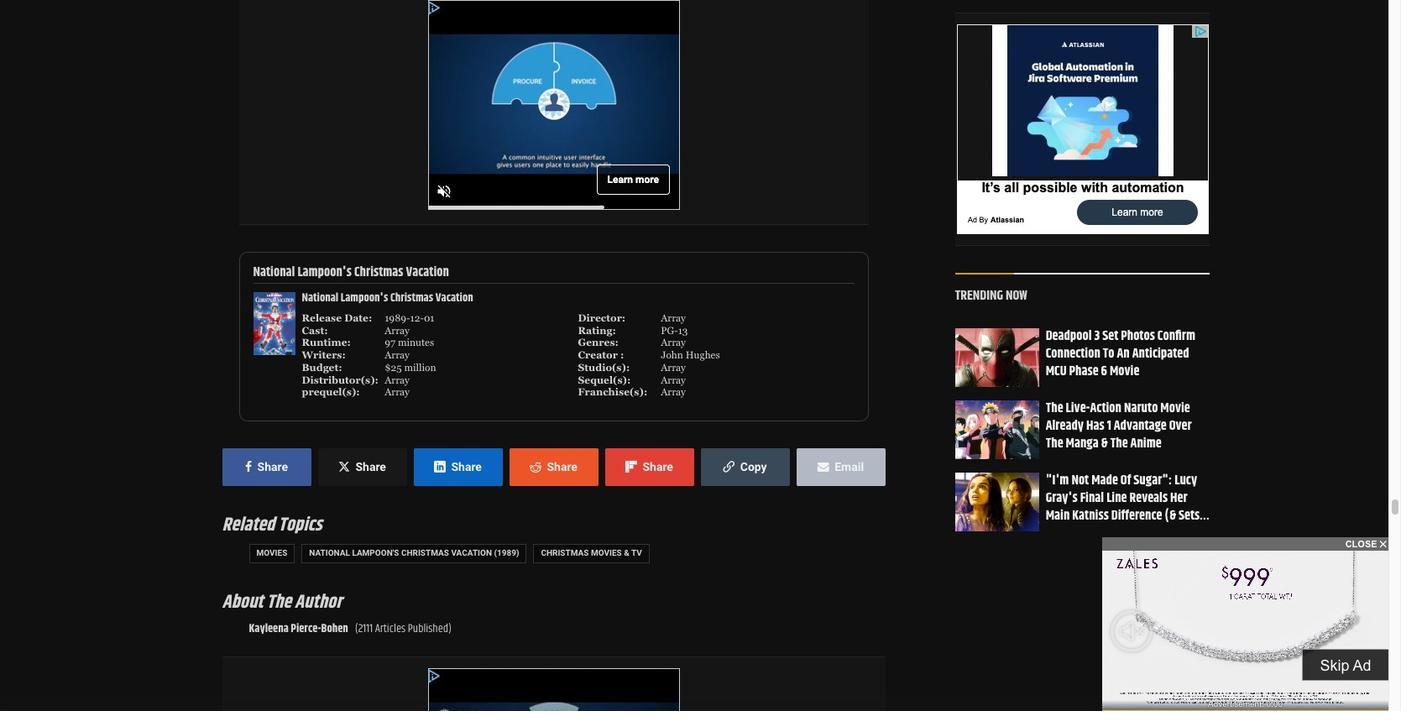 Task type: vqa. For each thing, say whether or not it's contained in the screenshot.


Task type: describe. For each thing, give the bounding box(es) containing it.
prequel(s):
[[302, 387, 360, 398]]

1989-
[[385, 312, 410, 324]]

movie inside deadpool 3 set photos confirm connection to an anticipated mcu phase 6 movie
[[1110, 361, 1140, 382]]

sequel(s):
[[578, 374, 631, 386]]

0 vertical spatial vacation
[[406, 262, 449, 283]]

christmas right (1989)
[[541, 549, 589, 558]]

1989-12-01
[[385, 312, 435, 324]]

0 horizontal spatial &
[[624, 549, 630, 558]]

mcu
[[1046, 361, 1067, 382]]

close
[[1346, 539, 1378, 549]]

studio(s):
[[578, 362, 630, 374]]

12-
[[410, 312, 424, 324]]

pg-13
[[661, 325, 688, 336]]

2 share from the left
[[356, 460, 386, 474]]

array for studio(s):
[[661, 362, 686, 374]]

5 share from the left
[[643, 460, 674, 474]]

national lampoon's christmas vacation link
[[302, 289, 855, 307]]

1 share from the left
[[258, 460, 288, 474]]

ad
[[1354, 658, 1372, 674]]

john hughes
[[661, 349, 720, 361]]

an
[[1118, 344, 1130, 365]]

3 share link from the left
[[414, 449, 503, 486]]

national lampoon's christmas vacation (1989)
[[309, 549, 519, 558]]

national lampoon's christmas vacation (1989) link
[[302, 544, 527, 563]]

sets
[[1179, 506, 1201, 527]]

bohen
[[321, 620, 348, 638]]

email link
[[797, 449, 886, 486]]

the live-action naruto movie already has 1 advantage over the manga & the anime
[[1046, 398, 1192, 454]]

0 vertical spatial lampoon's
[[298, 262, 352, 283]]

movies inside movies link
[[257, 549, 288, 558]]

97 minutes
[[385, 337, 434, 349]]

return)
[[1071, 523, 1109, 544]]

shikamaru, sai, sakura, naruto, kakashi, yamato, and hinata in naruto shippuden opening 1 image
[[956, 401, 1040, 460]]

national for related topics
[[309, 549, 350, 558]]

3 share from the left
[[451, 460, 482, 474]]

1 vertical spatial national lampoon's christmas vacation
[[302, 289, 473, 307]]

minutes
[[398, 337, 434, 349]]

sugar":
[[1134, 471, 1173, 492]]

skip
[[1321, 658, 1350, 674]]

vacation for related topics
[[451, 549, 492, 558]]

(&
[[1165, 506, 1177, 527]]

the left live-
[[1046, 398, 1064, 419]]

copy
[[741, 460, 767, 474]]

topics
[[278, 511, 322, 540]]

array for director:
[[661, 312, 686, 324]]

97
[[385, 337, 396, 349]]

(1989)
[[494, 549, 519, 558]]

million
[[404, 362, 436, 374]]

"i'm not made of sugar": lucy gray's final line reveals her main katniss difference (& sets up a return) link
[[1046, 471, 1201, 544]]

has
[[1087, 416, 1105, 437]]

anime
[[1131, 433, 1162, 454]]

4 share link from the left
[[509, 449, 598, 486]]

final
[[1081, 488, 1105, 509]]

a
[[1062, 523, 1068, 544]]

hunger-games-ballad-songbirds-snakes-lucygray-made-sugar-katniss 1 image
[[956, 473, 1040, 532]]

rating:
[[578, 325, 616, 336]]

distributor(s): array
[[302, 374, 410, 386]]

gray's
[[1046, 488, 1078, 509]]

release
[[302, 312, 342, 324]]

kayleena pierce-bohen link
[[249, 620, 348, 638]]

katniss
[[1073, 506, 1109, 527]]

creator
[[578, 349, 618, 361]]

5 share link from the left
[[605, 449, 694, 486]]

6
[[1102, 361, 1108, 382]]

christmas vacation image
[[253, 292, 295, 355]]

reveals
[[1130, 488, 1168, 509]]

related topics
[[222, 511, 322, 540]]

distributor(s):
[[302, 374, 379, 386]]

related
[[222, 511, 275, 540]]

naruto
[[1125, 398, 1159, 419]]

published)
[[408, 620, 452, 638]]

email
[[835, 460, 864, 474]]

budget:
[[302, 362, 342, 374]]

director:
[[578, 312, 626, 324]]

christmas up 1989-12-01
[[391, 289, 434, 307]]

runtime:
[[302, 337, 351, 349]]

christmas up "published)"
[[401, 549, 449, 558]]

array for cast:
[[385, 325, 410, 336]]

1
[[1108, 416, 1112, 437]]

over
[[1170, 416, 1192, 437]]

creator :
[[578, 349, 624, 361]]

made
[[1092, 471, 1119, 492]]

movie inside 'the live-action naruto movie already has 1 advantage over the manga & the anime'
[[1161, 398, 1191, 419]]



Task type: locate. For each thing, give the bounding box(es) containing it.
release date:
[[302, 312, 372, 324]]

:
[[621, 349, 624, 361]]

cast:
[[302, 325, 328, 336]]

movies inside the christmas movies & tv link
[[591, 549, 622, 558]]

lampoon's up release
[[298, 262, 352, 283]]

phase
[[1070, 361, 1099, 382]]

advertisement:
[[1209, 700, 1265, 709]]

video player region
[[1103, 551, 1389, 711]]

2 vertical spatial lampoon's
[[352, 549, 399, 558]]

& left tv on the bottom left
[[624, 549, 630, 558]]

christmas movies & tv
[[541, 549, 642, 558]]

1 vertical spatial vacation
[[436, 289, 473, 307]]

kayleena
[[249, 620, 289, 638]]

array for genres:
[[661, 337, 686, 349]]

$25 million
[[385, 362, 436, 374]]

movie right naruto
[[1161, 398, 1191, 419]]

the left manga
[[1046, 433, 1064, 454]]

national lampoon's christmas vacation up 1989-
[[302, 289, 473, 307]]

advertisement region
[[428, 0, 680, 210], [957, 24, 1209, 234], [428, 668, 680, 711]]

movie right 6
[[1110, 361, 1140, 382]]

lucy
[[1175, 471, 1198, 492]]

national for national lampoon's christmas vacation
[[302, 289, 339, 307]]

1 horizontal spatial &
[[1102, 433, 1108, 454]]

her
[[1171, 488, 1188, 509]]

trending
[[956, 285, 1004, 306]]

live-
[[1066, 398, 1091, 419]]

1 share link from the left
[[222, 449, 311, 486]]

0 horizontal spatial movie
[[1110, 361, 1140, 382]]

deadpool 3 set photos confirm connection to an anticipated mcu phase 6 movie
[[1046, 326, 1196, 382]]

christmas up 1989-
[[354, 262, 404, 283]]

1 vertical spatial &
[[624, 549, 630, 558]]

1 vertical spatial movie
[[1161, 398, 1191, 419]]

the left anime
[[1111, 433, 1129, 454]]

up
[[1046, 523, 1059, 544]]

connection
[[1046, 344, 1101, 365]]

movies left tv on the bottom left
[[591, 549, 622, 558]]

0 vertical spatial movie
[[1110, 361, 1140, 382]]

lampoon's inside national lampoon's christmas vacation (1989) link
[[352, 549, 399, 558]]

$25
[[385, 362, 402, 374]]

0 vertical spatial national
[[253, 262, 295, 283]]

movies link
[[249, 544, 295, 563]]

national lampoon's christmas vacation up the date:
[[253, 262, 449, 283]]

1 horizontal spatial movies
[[591, 549, 622, 558]]

author
[[295, 588, 342, 617]]

deadpool
[[1046, 326, 1092, 347]]

advertisement: 0:00
[[1209, 700, 1283, 709]]

1 horizontal spatial movie
[[1161, 398, 1191, 419]]

0 horizontal spatial movies
[[257, 549, 288, 558]]

about the author kayleena pierce-bohen (2111 articles published)
[[222, 588, 452, 638]]

array for franchise(s):
[[661, 387, 686, 398]]

christmas movies & tv link
[[534, 544, 650, 563]]

1 vertical spatial national
[[302, 289, 339, 307]]

share link
[[222, 449, 311, 486], [318, 449, 407, 486], [414, 449, 503, 486], [509, 449, 598, 486], [605, 449, 694, 486]]

john
[[661, 349, 684, 361]]

advantage
[[1114, 416, 1167, 437]]

01
[[424, 312, 435, 324]]

array for prequel(s):
[[385, 387, 410, 398]]

articles
[[375, 620, 406, 638]]

deadpool 3 set photos confirm connection to an anticipated mcu phase 6 movie link
[[1046, 326, 1196, 382]]

national lampoon's christmas vacation
[[253, 262, 449, 283], [302, 289, 473, 307]]

of
[[1121, 471, 1132, 492]]

movie
[[1110, 361, 1140, 382], [1161, 398, 1191, 419]]

skip ad
[[1321, 658, 1372, 674]]

3
[[1095, 326, 1101, 347]]

✕
[[1381, 539, 1388, 549]]

not
[[1072, 471, 1090, 492]]

national up christmas vacation image
[[253, 262, 295, 283]]

national down topics
[[309, 549, 350, 558]]

array for sequel(s):
[[661, 374, 686, 386]]

action
[[1091, 398, 1122, 419]]

close ✕ button
[[1103, 538, 1389, 551]]

1 movies from the left
[[257, 549, 288, 558]]

vacation for national lampoon's christmas vacation
[[436, 289, 473, 307]]

movies
[[257, 549, 288, 558], [591, 549, 622, 558]]

genres:
[[578, 337, 619, 349]]

&
[[1102, 433, 1108, 454], [624, 549, 630, 558]]

lampoon's
[[298, 262, 352, 283], [341, 289, 388, 307], [352, 549, 399, 558]]

already
[[1046, 416, 1084, 437]]

writers:
[[302, 349, 346, 361]]

pg-
[[661, 325, 678, 336]]

tv
[[632, 549, 642, 558]]

1 vertical spatial lampoon's
[[341, 289, 388, 307]]

& right manga
[[1102, 433, 1108, 454]]

2 vertical spatial vacation
[[451, 549, 492, 558]]

the live-action naruto movie already has 1 advantage over the manga & the anime link
[[1046, 398, 1192, 454]]

trending now
[[956, 285, 1028, 306]]

0:00
[[1267, 700, 1283, 709]]

close ✕
[[1346, 539, 1388, 549]]

anticipated
[[1133, 344, 1190, 365]]

2 movies from the left
[[591, 549, 622, 558]]

array
[[661, 312, 686, 324], [385, 325, 410, 336], [661, 337, 686, 349], [385, 349, 410, 361], [661, 362, 686, 374], [385, 374, 410, 386], [661, 374, 686, 386], [385, 387, 410, 398], [661, 387, 686, 398]]

pierce-
[[291, 620, 321, 638]]

array for writers:
[[385, 349, 410, 361]]

0 vertical spatial &
[[1102, 433, 1108, 454]]

the inside the 'about the author kayleena pierce-bohen (2111 articles published)'
[[267, 588, 291, 617]]

confirm
[[1158, 326, 1196, 347]]

manga
[[1066, 433, 1099, 454]]

& inside 'the live-action naruto movie already has 1 advantage over the manga & the anime'
[[1102, 433, 1108, 454]]

movies down related topics
[[257, 549, 288, 558]]

lampoon's for lampoon's
[[341, 289, 388, 307]]

lampoon's for topics
[[352, 549, 399, 558]]

hughes
[[686, 349, 720, 361]]

copy link
[[701, 449, 790, 486]]

franchise(s):
[[578, 387, 648, 398]]

4 share from the left
[[547, 460, 578, 474]]

set
[[1103, 326, 1119, 347]]

to
[[1104, 344, 1115, 365]]

2 vertical spatial national
[[309, 549, 350, 558]]

2 share link from the left
[[318, 449, 407, 486]]

national
[[253, 262, 295, 283], [302, 289, 339, 307], [309, 549, 350, 558]]

0 vertical spatial national lampoon's christmas vacation
[[253, 262, 449, 283]]

deadpool (ryan reynolds) looking straight at the camera in deadpool 2 1 image
[[956, 329, 1040, 388]]

date:
[[344, 312, 372, 324]]

national up release
[[302, 289, 339, 307]]

main
[[1046, 506, 1070, 527]]

the
[[1046, 398, 1064, 419], [1046, 433, 1064, 454], [1111, 433, 1129, 454], [267, 588, 291, 617]]

about
[[222, 588, 263, 617]]

now
[[1006, 285, 1028, 306]]

lampoon's up the date:
[[341, 289, 388, 307]]

national inside national lampoon's christmas vacation (1989) link
[[309, 549, 350, 558]]

difference
[[1112, 506, 1163, 527]]

the up kayleena
[[267, 588, 291, 617]]

lampoon's up the 'about the author kayleena pierce-bohen (2111 articles published)'
[[352, 549, 399, 558]]

photos
[[1122, 326, 1156, 347]]



